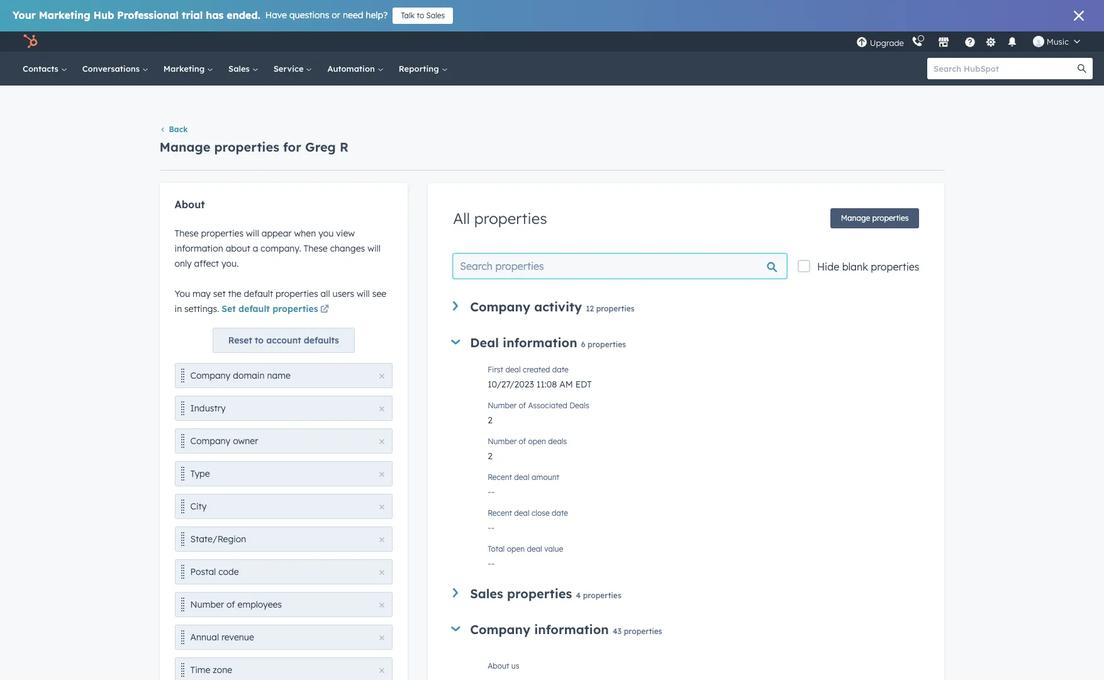 Task type: describe. For each thing, give the bounding box(es) containing it.
marketplaces button
[[931, 31, 957, 52]]

properties inside deal information 6 properties
[[588, 340, 626, 349]]

help?
[[366, 9, 388, 21]]

reset to account defaults button
[[213, 328, 355, 353]]

4
[[576, 591, 581, 601]]

Number of Associated Deals text field
[[488, 409, 920, 429]]

may
[[193, 288, 211, 300]]

created
[[523, 365, 550, 375]]

r
[[340, 139, 349, 155]]

zone
[[213, 665, 232, 676]]

service link
[[266, 52, 320, 86]]

all
[[453, 209, 470, 228]]

properties left '4'
[[507, 586, 572, 602]]

deal left the value
[[527, 545, 542, 554]]

deal information 6 properties
[[470, 335, 626, 351]]

hide
[[817, 261, 840, 273]]

manage for manage properties for greg r
[[160, 139, 210, 155]]

postal
[[190, 567, 216, 578]]

close image for industry
[[380, 407, 385, 412]]

of for employees
[[227, 599, 235, 611]]

properties inside company activity 12 properties
[[596, 304, 635, 314]]

settings image
[[986, 37, 997, 48]]

time zone
[[190, 665, 232, 676]]

company activity 12 properties
[[470, 299, 635, 315]]

set
[[213, 288, 226, 300]]

default inside you may set the default properties all users will see in settings.
[[244, 288, 273, 300]]

close image for company domain name
[[380, 374, 385, 379]]

properties inside company information 43 properties
[[624, 627, 662, 636]]

talk to sales
[[401, 11, 445, 20]]

conversations link
[[75, 52, 156, 86]]

annual
[[190, 632, 219, 643]]

hubspot link
[[15, 34, 47, 49]]

help image
[[965, 37, 976, 48]]

number of open deals
[[488, 437, 567, 446]]

help button
[[959, 31, 981, 52]]

trial
[[182, 9, 203, 21]]

information inside these properties will appear when you view information about a company. these changes will only affect you.
[[175, 243, 223, 254]]

professional
[[117, 9, 179, 21]]

set default properties link
[[222, 303, 331, 318]]

sales for sales
[[228, 64, 252, 74]]

properties right the all
[[474, 209, 547, 228]]

0 horizontal spatial open
[[507, 545, 525, 554]]

marketing link
[[156, 52, 221, 86]]

see
[[372, 288, 386, 300]]

have
[[265, 9, 287, 21]]

you
[[175, 288, 190, 300]]

to for sales
[[417, 11, 424, 20]]

of for open
[[519, 437, 526, 446]]

recent deal close date
[[488, 509, 568, 518]]

questions
[[289, 9, 329, 21]]

hub
[[93, 9, 114, 21]]

settings link
[[983, 35, 999, 48]]

close image for state/region
[[380, 538, 385, 543]]

recent deal amount
[[488, 473, 559, 482]]

manage properties for greg r
[[160, 139, 349, 155]]

1 vertical spatial these
[[304, 243, 328, 254]]

annual revenue
[[190, 632, 254, 643]]

your
[[13, 9, 36, 21]]

account
[[266, 335, 301, 346]]

sales inside "button"
[[426, 11, 445, 20]]

defaults
[[304, 335, 339, 346]]

postal code
[[190, 567, 239, 578]]

a
[[253, 243, 258, 254]]

hubspot image
[[23, 34, 38, 49]]

search button
[[1072, 58, 1093, 79]]

close image for number of employees
[[380, 603, 385, 608]]

you may set the default properties all users will see in settings.
[[175, 288, 386, 315]]

company information 43 properties
[[470, 622, 662, 638]]

revenue
[[221, 632, 254, 643]]

Total open deal value text field
[[488, 552, 920, 572]]

6
[[581, 340, 586, 349]]

1 vertical spatial marketing
[[163, 64, 207, 74]]

0 vertical spatial will
[[246, 228, 259, 239]]

link opens in a new window image inside set default properties link
[[320, 305, 329, 315]]

service
[[274, 64, 306, 74]]

reset to account defaults
[[228, 335, 339, 346]]

caret image
[[453, 589, 458, 598]]

number for number of associated deals
[[488, 401, 517, 410]]

music
[[1047, 36, 1069, 47]]

About us text field
[[488, 660, 920, 680]]

set default properties
[[222, 304, 318, 315]]

changes
[[330, 243, 365, 254]]

in
[[175, 304, 182, 315]]

calling icon image
[[912, 36, 923, 48]]

you.
[[221, 258, 239, 270]]

back link
[[160, 125, 188, 134]]

set
[[222, 304, 236, 315]]

date for recent deal close date
[[552, 509, 568, 518]]

us
[[511, 662, 519, 671]]

manage properties
[[841, 214, 909, 223]]

about for about
[[175, 198, 205, 211]]

talk to sales button
[[393, 8, 453, 24]]

conversations
[[82, 64, 142, 74]]

First deal created date text field
[[488, 373, 920, 393]]

reporting
[[399, 64, 441, 74]]

reporting link
[[391, 52, 455, 86]]

domain
[[233, 370, 265, 382]]

upgrade
[[870, 37, 904, 48]]

information for company
[[534, 622, 609, 638]]

ended.
[[227, 9, 260, 21]]

automation
[[327, 64, 377, 74]]

close image for type
[[380, 472, 385, 477]]

43
[[613, 627, 622, 636]]



Task type: vqa. For each thing, say whether or not it's contained in the screenshot.
the
yes



Task type: locate. For each thing, give the bounding box(es) containing it.
total open deal value
[[488, 545, 563, 554]]

2 date from the top
[[552, 509, 568, 518]]

0 horizontal spatial manage
[[160, 139, 210, 155]]

0 vertical spatial recent
[[488, 473, 512, 482]]

0 vertical spatial about
[[175, 198, 205, 211]]

to inside "button"
[[417, 11, 424, 20]]

information up created
[[503, 335, 577, 351]]

upgrade image
[[856, 37, 868, 48]]

1 horizontal spatial to
[[417, 11, 424, 20]]

open
[[528, 437, 546, 446], [507, 545, 525, 554]]

date for first deal created date
[[552, 365, 569, 375]]

need
[[343, 9, 363, 21]]

company down industry
[[190, 436, 230, 447]]

0 vertical spatial of
[[519, 401, 526, 410]]

manage properties link
[[830, 208, 920, 229]]

company owner
[[190, 436, 258, 447]]

properties right 12
[[596, 304, 635, 314]]

number up recent deal amount
[[488, 437, 517, 446]]

date right created
[[552, 365, 569, 375]]

marketing
[[39, 9, 90, 21], [163, 64, 207, 74]]

you
[[319, 228, 334, 239]]

Number of open deals text field
[[488, 444, 920, 465]]

only
[[175, 258, 192, 270]]

manage up blank
[[841, 214, 870, 223]]

0 vertical spatial caret image
[[453, 302, 458, 311]]

notifications button
[[1002, 31, 1023, 52]]

activity
[[534, 299, 582, 315]]

caret image
[[453, 302, 458, 311], [451, 340, 460, 345], [451, 627, 460, 632]]

to right reset
[[255, 335, 264, 346]]

2 horizontal spatial sales
[[470, 586, 503, 602]]

talk
[[401, 11, 415, 20]]

for
[[283, 139, 301, 155]]

deal for amount
[[514, 473, 530, 482]]

of left the associated
[[519, 401, 526, 410]]

properties up set default properties link
[[276, 288, 318, 300]]

manage for manage properties
[[841, 214, 870, 223]]

caret image for company activity
[[453, 302, 458, 311]]

menu containing music
[[855, 31, 1089, 52]]

deals
[[548, 437, 567, 446]]

about
[[175, 198, 205, 211], [488, 662, 509, 671]]

your marketing hub professional trial has ended. have questions or need help?
[[13, 9, 388, 21]]

to inside button
[[255, 335, 264, 346]]

0 horizontal spatial sales
[[228, 64, 252, 74]]

1 recent from the top
[[488, 473, 512, 482]]

0 vertical spatial marketing
[[39, 9, 90, 21]]

company up about us
[[470, 622, 530, 638]]

caret image for company information
[[451, 627, 460, 632]]

number for number of employees
[[190, 599, 224, 611]]

when
[[294, 228, 316, 239]]

information
[[175, 243, 223, 254], [503, 335, 577, 351], [534, 622, 609, 638]]

deal for created
[[506, 365, 521, 375]]

to right talk
[[417, 11, 424, 20]]

close image
[[1074, 11, 1084, 21], [380, 374, 385, 379], [380, 570, 385, 575], [380, 603, 385, 608], [380, 668, 385, 674]]

properties right blank
[[871, 261, 920, 273]]

company.
[[261, 243, 301, 254]]

2 vertical spatial sales
[[470, 586, 503, 602]]

company up industry
[[190, 370, 230, 382]]

number up annual
[[190, 599, 224, 611]]

open left deals
[[528, 437, 546, 446]]

number down "first"
[[488, 401, 517, 410]]

settings.
[[184, 304, 219, 315]]

code
[[218, 567, 239, 578]]

state/region
[[190, 534, 246, 545]]

appear
[[262, 228, 292, 239]]

owner
[[233, 436, 258, 447]]

these
[[175, 228, 199, 239], [304, 243, 328, 254]]

2 vertical spatial will
[[357, 288, 370, 300]]

these down the you
[[304, 243, 328, 254]]

close image for time zone
[[380, 668, 385, 674]]

time
[[190, 665, 210, 676]]

default down the
[[239, 304, 270, 315]]

company for information
[[470, 622, 530, 638]]

2 vertical spatial of
[[227, 599, 235, 611]]

2 vertical spatial information
[[534, 622, 609, 638]]

date right close
[[552, 509, 568, 518]]

1 vertical spatial date
[[552, 509, 568, 518]]

1 link opens in a new window image from the top
[[320, 303, 329, 318]]

close image for annual revenue
[[380, 636, 385, 641]]

number of employees
[[190, 599, 282, 611]]

1 vertical spatial sales
[[228, 64, 252, 74]]

about for about us
[[488, 662, 509, 671]]

2 recent from the top
[[488, 509, 512, 518]]

0 horizontal spatial these
[[175, 228, 199, 239]]

blank
[[842, 261, 868, 273]]

date
[[552, 365, 569, 375], [552, 509, 568, 518]]

deal
[[470, 335, 499, 351]]

company up deal
[[470, 299, 530, 315]]

sales
[[426, 11, 445, 20], [228, 64, 252, 74], [470, 586, 503, 602]]

Recent deal close date text field
[[488, 516, 920, 536]]

1 date from the top
[[552, 365, 569, 375]]

back
[[169, 125, 188, 134]]

caret image for deal information
[[451, 340, 460, 345]]

recent down number of open deals
[[488, 473, 512, 482]]

4 close image from the top
[[380, 505, 385, 510]]

view
[[336, 228, 355, 239]]

company domain name
[[190, 370, 291, 382]]

close image for postal code
[[380, 570, 385, 575]]

recent for recent deal amount
[[488, 473, 512, 482]]

to
[[417, 11, 424, 20], [255, 335, 264, 346]]

of left employees
[[227, 599, 235, 611]]

properties inside these properties will appear when you view information about a company. these changes will only affect you.
[[201, 228, 244, 239]]

0 vertical spatial number
[[488, 401, 517, 410]]

0 vertical spatial default
[[244, 288, 273, 300]]

1 vertical spatial default
[[239, 304, 270, 315]]

0 vertical spatial manage
[[160, 139, 210, 155]]

number for number of open deals
[[488, 437, 517, 446]]

properties right '4'
[[583, 591, 622, 601]]

company
[[470, 299, 530, 315], [190, 370, 230, 382], [190, 436, 230, 447], [470, 622, 530, 638]]

music button
[[1026, 31, 1088, 52]]

of for associated
[[519, 401, 526, 410]]

properties left for
[[214, 139, 279, 155]]

0 vertical spatial open
[[528, 437, 546, 446]]

these up only on the top left
[[175, 228, 199, 239]]

menu
[[855, 31, 1089, 52]]

link opens in a new window image
[[320, 303, 329, 318], [320, 305, 329, 315]]

sales properties 4 properties
[[470, 586, 622, 602]]

2 link opens in a new window image from the top
[[320, 305, 329, 315]]

will left see
[[357, 288, 370, 300]]

1 vertical spatial recent
[[488, 509, 512, 518]]

properties up about
[[201, 228, 244, 239]]

properties up account
[[273, 304, 318, 315]]

sales right caret image at the left bottom of the page
[[470, 586, 503, 602]]

information up affect
[[175, 243, 223, 254]]

recent for recent deal close date
[[488, 509, 512, 518]]

sales left service
[[228, 64, 252, 74]]

of left deals
[[519, 437, 526, 446]]

hide blank properties
[[817, 261, 920, 273]]

1 horizontal spatial sales
[[426, 11, 445, 20]]

these properties will appear when you view information about a company. these changes will only affect you.
[[175, 228, 381, 270]]

or
[[332, 9, 340, 21]]

Recent deal amount text field
[[488, 480, 920, 500]]

name
[[267, 370, 291, 382]]

associated
[[528, 401, 567, 410]]

number
[[488, 401, 517, 410], [488, 437, 517, 446], [190, 599, 224, 611]]

number of associated deals
[[488, 401, 589, 410]]

total
[[488, 545, 505, 554]]

1 horizontal spatial open
[[528, 437, 546, 446]]

deal left close
[[514, 509, 530, 518]]

will
[[246, 228, 259, 239], [368, 243, 381, 254], [357, 288, 370, 300]]

will up a
[[246, 228, 259, 239]]

manage down "back"
[[160, 139, 210, 155]]

properties
[[214, 139, 279, 155], [474, 209, 547, 228], [872, 214, 909, 223], [201, 228, 244, 239], [871, 261, 920, 273], [276, 288, 318, 300], [273, 304, 318, 315], [596, 304, 635, 314], [588, 340, 626, 349], [507, 586, 572, 602], [583, 591, 622, 601], [624, 627, 662, 636]]

1 vertical spatial about
[[488, 662, 509, 671]]

recent
[[488, 473, 512, 482], [488, 509, 512, 518]]

close image
[[380, 407, 385, 412], [380, 439, 385, 444], [380, 472, 385, 477], [380, 505, 385, 510], [380, 538, 385, 543], [380, 636, 385, 641]]

manage
[[160, 139, 210, 155], [841, 214, 870, 223]]

automation link
[[320, 52, 391, 86]]

information for deal
[[503, 335, 577, 351]]

close image for city
[[380, 505, 385, 510]]

0 vertical spatial to
[[417, 11, 424, 20]]

employees
[[238, 599, 282, 611]]

first deal created date
[[488, 365, 569, 375]]

calling icon button
[[907, 33, 928, 50]]

marketing left hub
[[39, 9, 90, 21]]

company for owner
[[190, 436, 230, 447]]

Search properties search field
[[453, 254, 787, 279]]

0 horizontal spatial to
[[255, 335, 264, 346]]

deal right "first"
[[506, 365, 521, 375]]

about
[[226, 243, 250, 254]]

will right changes
[[368, 243, 381, 254]]

type
[[190, 468, 210, 480]]

default up the set default properties
[[244, 288, 273, 300]]

properties inside sales properties 4 properties
[[583, 591, 622, 601]]

close image for company owner
[[380, 439, 385, 444]]

deal for close
[[514, 509, 530, 518]]

1 close image from the top
[[380, 407, 385, 412]]

3 close image from the top
[[380, 472, 385, 477]]

deal
[[506, 365, 521, 375], [514, 473, 530, 482], [514, 509, 530, 518], [527, 545, 542, 554]]

contacts
[[23, 64, 61, 74]]

2 vertical spatial number
[[190, 599, 224, 611]]

deal left amount
[[514, 473, 530, 482]]

2 vertical spatial caret image
[[451, 627, 460, 632]]

1 horizontal spatial manage
[[841, 214, 870, 223]]

users
[[333, 288, 354, 300]]

deals
[[570, 401, 589, 410]]

1 vertical spatial information
[[503, 335, 577, 351]]

greg robinson image
[[1033, 36, 1044, 47]]

1 vertical spatial number
[[488, 437, 517, 446]]

company for domain
[[190, 370, 230, 382]]

about left us
[[488, 662, 509, 671]]

1 vertical spatial caret image
[[451, 340, 460, 345]]

properties up hide blank properties
[[872, 214, 909, 223]]

1 vertical spatial to
[[255, 335, 264, 346]]

1 vertical spatial manage
[[841, 214, 870, 223]]

0 vertical spatial date
[[552, 365, 569, 375]]

amount
[[532, 473, 559, 482]]

recent up the "total"
[[488, 509, 512, 518]]

6 close image from the top
[[380, 636, 385, 641]]

properties right 6
[[588, 340, 626, 349]]

company for activity
[[470, 299, 530, 315]]

0 vertical spatial these
[[175, 228, 199, 239]]

value
[[544, 545, 563, 554]]

1 horizontal spatial about
[[488, 662, 509, 671]]

0 horizontal spatial about
[[175, 198, 205, 211]]

open right the "total"
[[507, 545, 525, 554]]

industry
[[190, 403, 226, 414]]

about us
[[488, 662, 519, 671]]

search image
[[1078, 64, 1087, 73]]

to for account
[[255, 335, 264, 346]]

will inside you may set the default properties all users will see in settings.
[[357, 288, 370, 300]]

marketplaces image
[[938, 37, 949, 48]]

sales right talk
[[426, 11, 445, 20]]

5 close image from the top
[[380, 538, 385, 543]]

0 horizontal spatial marketing
[[39, 9, 90, 21]]

1 vertical spatial open
[[507, 545, 525, 554]]

1 vertical spatial of
[[519, 437, 526, 446]]

information down '4'
[[534, 622, 609, 638]]

greg
[[305, 139, 336, 155]]

2 close image from the top
[[380, 439, 385, 444]]

Search HubSpot search field
[[928, 58, 1082, 79]]

the
[[228, 288, 241, 300]]

marketing down trial
[[163, 64, 207, 74]]

sales for sales properties 4 properties
[[470, 586, 503, 602]]

12
[[586, 304, 594, 314]]

1 horizontal spatial these
[[304, 243, 328, 254]]

about up only on the top left
[[175, 198, 205, 211]]

1 vertical spatial will
[[368, 243, 381, 254]]

1 horizontal spatial marketing
[[163, 64, 207, 74]]

properties right 43
[[624, 627, 662, 636]]

notifications image
[[1007, 37, 1018, 48]]

properties inside you may set the default properties all users will see in settings.
[[276, 288, 318, 300]]

0 vertical spatial sales
[[426, 11, 445, 20]]

contacts link
[[15, 52, 75, 86]]

0 vertical spatial information
[[175, 243, 223, 254]]



